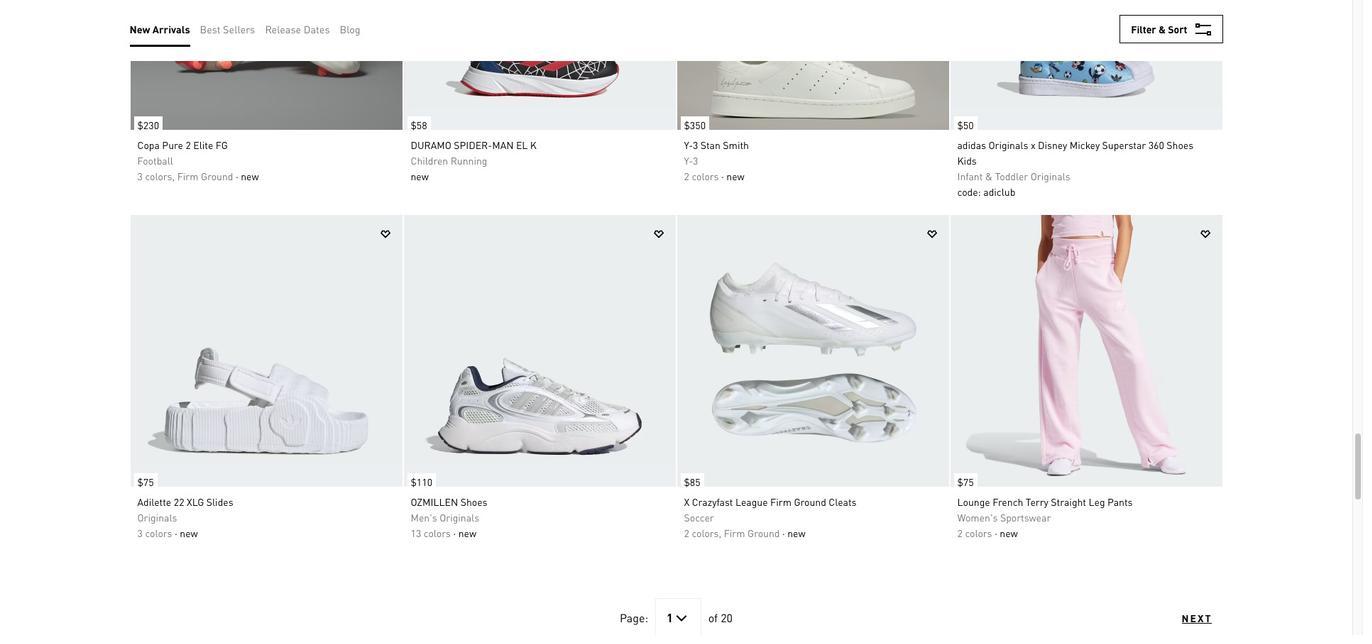 Task type: vqa. For each thing, say whether or not it's contained in the screenshot.
· inside Y-3 Stan Smith Y-3 2 colors · new
yes



Task type: describe. For each thing, give the bounding box(es) containing it.
$230 link
[[130, 109, 163, 133]]

pants
[[1108, 496, 1133, 508]]

new inside the "lounge french terry straight leg pants women's sportswear 2 colors · new"
[[1000, 527, 1018, 540]]

stan
[[701, 138, 721, 151]]

kids
[[957, 154, 977, 167]]

· inside the "lounge french terry straight leg pants women's sportswear 2 colors · new"
[[995, 527, 997, 540]]

& inside adidas originals x disney mickey superstar 360 shoes kids infant & toddler originals code: adiclub
[[985, 170, 993, 182]]

new arrivals
[[130, 23, 190, 36]]

french
[[993, 496, 1023, 508]]

originals inside ozmillen shoes men's originals 13 colors · new
[[440, 511, 479, 524]]

$350
[[684, 119, 706, 131]]

toddler
[[995, 170, 1028, 182]]

duramo
[[411, 138, 451, 151]]

leg
[[1089, 496, 1105, 508]]

ozmillen shoes men's originals 13 colors · new
[[411, 496, 487, 540]]

ozmillen
[[411, 496, 458, 508]]

adiclub
[[984, 185, 1016, 198]]

$110 link
[[404, 466, 436, 491]]

blog link
[[340, 21, 360, 37]]

disney
[[1038, 138, 1067, 151]]

new inside the adilette 22 xlg slides originals 3 colors · new
[[180, 527, 198, 540]]

filter & sort button
[[1120, 15, 1223, 43]]

22
[[174, 496, 184, 508]]

$75 for lounge french terry straight leg pants
[[957, 476, 974, 488]]

new inside ozmillen shoes men's originals 13 colors · new
[[458, 527, 476, 540]]

$75 link for lounge french terry straight leg pants
[[950, 466, 977, 491]]

$50 link
[[950, 109, 977, 133]]

13
[[411, 527, 421, 540]]

soccer
[[684, 511, 714, 524]]

y-3 stan smith y-3 2 colors · new
[[684, 138, 749, 182]]

best
[[200, 23, 220, 36]]

originals inside the adilette 22 xlg slides originals 3 colors · new
[[137, 511, 177, 524]]

men's
[[411, 511, 437, 524]]

lounge
[[957, 496, 990, 508]]

originals left x
[[989, 138, 1028, 151]]

· inside the adilette 22 xlg slides originals 3 colors · new
[[175, 527, 177, 540]]

women's
[[957, 511, 998, 524]]

k
[[530, 138, 537, 151]]

$350 link
[[677, 109, 709, 133]]

· inside copa pure 2 elite fg football 3 colors, firm ground · new
[[236, 170, 238, 182]]

filter & sort
[[1131, 23, 1188, 36]]

smith
[[723, 138, 749, 151]]

man
[[492, 138, 514, 151]]

new inside duramo spider-man el k children running new
[[411, 170, 429, 182]]

x
[[684, 496, 690, 508]]

2 vertical spatial firm
[[724, 527, 745, 540]]

dates
[[304, 23, 330, 36]]

arrivals
[[153, 23, 190, 36]]

new inside y-3 stan smith y-3 2 colors · new
[[727, 170, 745, 182]]

ground inside copa pure 2 elite fg football 3 colors, firm ground · new
[[201, 170, 233, 182]]

1 vertical spatial ground
[[794, 496, 826, 508]]

new inside x crazyfast league firm ground cleats soccer 2 colors, firm ground · new
[[788, 527, 806, 540]]

colors inside the "lounge french terry straight leg pants women's sportswear 2 colors · new"
[[965, 527, 992, 540]]

1
[[667, 611, 673, 626]]

1 y- from the top
[[684, 138, 693, 151]]

infant
[[957, 170, 983, 182]]

elite
[[193, 138, 213, 151]]

originals white adilette 22 xlg slides image
[[130, 215, 402, 487]]

men's originals white ozmillen shoes image
[[404, 215, 676, 487]]

infant & toddler originals blue adidas originals x disney mickey superstar 360 shoes kids image
[[950, 0, 1222, 130]]

colors inside ozmillen shoes men's originals 13 colors · new
[[424, 527, 451, 540]]

shoes inside ozmillen shoes men's originals 13 colors · new
[[461, 496, 487, 508]]

xlg
[[187, 496, 204, 508]]

page:
[[620, 611, 648, 626]]

dropdown image
[[673, 610, 690, 627]]

new inside copa pure 2 elite fg football 3 colors, firm ground · new
[[241, 170, 259, 182]]

lounge french terry straight leg pants women's sportswear 2 colors · new
[[957, 496, 1133, 540]]

x
[[1031, 138, 1036, 151]]

blog
[[340, 23, 360, 36]]

$230
[[137, 119, 159, 131]]

shoes inside adidas originals x disney mickey superstar 360 shoes kids infant & toddler originals code: adiclub
[[1167, 138, 1194, 151]]

3 inside copa pure 2 elite fg football 3 colors, firm ground · new
[[137, 170, 143, 182]]

colors inside the adilette 22 xlg slides originals 3 colors · new
[[145, 527, 172, 540]]



Task type: locate. For each thing, give the bounding box(es) containing it.
of 20
[[708, 611, 733, 626]]

360
[[1149, 138, 1164, 151]]

new
[[130, 23, 150, 36]]

& left sort
[[1159, 23, 1166, 36]]

3 left stan
[[693, 138, 698, 151]]

2 down women's
[[957, 527, 963, 540]]

1 horizontal spatial $75
[[957, 476, 974, 488]]

0 vertical spatial colors,
[[145, 170, 175, 182]]

2 down $350
[[684, 170, 689, 182]]

football beige copa pure 2 elite fg image
[[130, 0, 402, 130]]

3 down football
[[137, 170, 143, 182]]

2 inside y-3 stan smith y-3 2 colors · new
[[684, 170, 689, 182]]

$85
[[684, 476, 701, 488]]

0 horizontal spatial shoes
[[461, 496, 487, 508]]

· inside y-3 stan smith y-3 2 colors · new
[[721, 170, 724, 182]]

0 vertical spatial y-
[[684, 138, 693, 151]]

superstar
[[1102, 138, 1146, 151]]

$75
[[137, 476, 154, 488], [957, 476, 974, 488]]

1 vertical spatial firm
[[770, 496, 792, 508]]

originals down the adilette
[[137, 511, 177, 524]]

3 down $350
[[693, 154, 698, 167]]

children
[[411, 154, 448, 167]]

3 down the adilette
[[137, 527, 143, 540]]

list containing new arrivals
[[130, 11, 370, 47]]

$75 up the adilette
[[137, 476, 154, 488]]

x crazyfast league firm ground cleats soccer 2 colors, firm ground · new
[[684, 496, 857, 540]]

release dates link
[[265, 21, 330, 37]]

adidas originals x disney mickey superstar 360 shoes kids infant & toddler originals code: adiclub
[[957, 138, 1194, 198]]

0 vertical spatial firm
[[177, 170, 199, 182]]

2 left the elite
[[186, 138, 191, 151]]

2
[[186, 138, 191, 151], [684, 170, 689, 182], [684, 527, 689, 540], [957, 527, 963, 540]]

0 vertical spatial &
[[1159, 23, 1166, 36]]

shoes
[[1167, 138, 1194, 151], [461, 496, 487, 508]]

1 horizontal spatial &
[[1159, 23, 1166, 36]]

women's sportswear pink lounge french terry straight leg pants image
[[950, 215, 1222, 487]]

$75 link up lounge
[[950, 466, 977, 491]]

ground
[[201, 170, 233, 182], [794, 496, 826, 508], [748, 527, 780, 540]]

straight
[[1051, 496, 1086, 508]]

0 horizontal spatial $75
[[137, 476, 154, 488]]

1 vertical spatial &
[[985, 170, 993, 182]]

1 horizontal spatial firm
[[724, 527, 745, 540]]

$58 link
[[404, 109, 431, 133]]

copa pure 2 elite fg football 3 colors, firm ground · new
[[137, 138, 259, 182]]

ground left cleats
[[794, 496, 826, 508]]

colors,
[[145, 170, 175, 182], [692, 527, 722, 540]]

None field
[[655, 599, 701, 635]]

best sellers
[[200, 23, 255, 36]]

1 horizontal spatial shoes
[[1167, 138, 1194, 151]]

colors down women's
[[965, 527, 992, 540]]

2 inside the "lounge french terry straight leg pants women's sportswear 2 colors · new"
[[957, 527, 963, 540]]

children running black duramo spider-man el k image
[[404, 0, 676, 130]]

firm right league
[[770, 496, 792, 508]]

adilette
[[137, 496, 171, 508]]

of
[[708, 611, 718, 626]]

duramo spider-man el k children running new
[[411, 138, 537, 182]]

cleats
[[829, 496, 857, 508]]

football
[[137, 154, 173, 167]]

3 inside the adilette 22 xlg slides originals 3 colors · new
[[137, 527, 143, 540]]

$75 up lounge
[[957, 476, 974, 488]]

1 $75 link from the left
[[130, 466, 157, 491]]

0 horizontal spatial ground
[[201, 170, 233, 182]]

terry
[[1026, 496, 1049, 508]]

shoes right 360
[[1167, 138, 1194, 151]]

0 horizontal spatial firm
[[177, 170, 199, 182]]

firm inside copa pure 2 elite fg football 3 colors, firm ground · new
[[177, 170, 199, 182]]

mickey
[[1070, 138, 1100, 151]]

1 horizontal spatial $75 link
[[950, 466, 977, 491]]

next
[[1182, 612, 1212, 625]]

slides
[[206, 496, 233, 508]]

& up adiclub
[[985, 170, 993, 182]]

next link
[[1182, 611, 1212, 626]]

release
[[265, 23, 301, 36]]

y-3 white y-3 stan smith image
[[677, 0, 949, 130]]

firm down league
[[724, 527, 745, 540]]

colors down stan
[[692, 170, 719, 182]]

2 y- from the top
[[684, 154, 693, 167]]

new arrivals link
[[130, 21, 190, 37]]

2 horizontal spatial firm
[[770, 496, 792, 508]]

2 horizontal spatial ground
[[794, 496, 826, 508]]

best sellers link
[[200, 21, 255, 37]]

$75 for adilette 22 xlg slides
[[137, 476, 154, 488]]

new
[[241, 170, 259, 182], [411, 170, 429, 182], [727, 170, 745, 182], [180, 527, 198, 540], [458, 527, 476, 540], [788, 527, 806, 540], [1000, 527, 1018, 540]]

crazyfast
[[692, 496, 733, 508]]

0 horizontal spatial &
[[985, 170, 993, 182]]

1 vertical spatial y-
[[684, 154, 693, 167]]

0 horizontal spatial colors,
[[145, 170, 175, 182]]

colors down men's
[[424, 527, 451, 540]]

colors, down football
[[145, 170, 175, 182]]

sportswear
[[1000, 511, 1051, 524]]

code:
[[957, 185, 981, 198]]

running
[[451, 154, 487, 167]]

2 vertical spatial ground
[[748, 527, 780, 540]]

colors, down soccer
[[692, 527, 722, 540]]

adidas
[[957, 138, 986, 151]]

20
[[721, 611, 733, 626]]

colors, inside copa pure 2 elite fg football 3 colors, firm ground · new
[[145, 170, 175, 182]]

originals down disney
[[1031, 170, 1070, 182]]

fg
[[216, 138, 228, 151]]

&
[[1159, 23, 1166, 36], [985, 170, 993, 182]]

copa
[[137, 138, 160, 151]]

2 $75 link from the left
[[950, 466, 977, 491]]

league
[[736, 496, 768, 508]]

none field containing 1
[[655, 599, 701, 635]]

el
[[516, 138, 528, 151]]

firm
[[177, 170, 199, 182], [770, 496, 792, 508], [724, 527, 745, 540]]

colors
[[692, 170, 719, 182], [145, 527, 172, 540], [424, 527, 451, 540], [965, 527, 992, 540]]

originals down the ozmillen
[[440, 511, 479, 524]]

0 horizontal spatial $75 link
[[130, 466, 157, 491]]

pure
[[162, 138, 183, 151]]

· inside x crazyfast league firm ground cleats soccer 2 colors, firm ground · new
[[782, 527, 785, 540]]

release dates
[[265, 23, 330, 36]]

0 vertical spatial shoes
[[1167, 138, 1194, 151]]

$50
[[957, 119, 974, 131]]

soccer white x crazyfast league firm ground cleats image
[[677, 215, 949, 487]]

3
[[693, 138, 698, 151], [693, 154, 698, 167], [137, 170, 143, 182], [137, 527, 143, 540]]

2 $75 from the left
[[957, 476, 974, 488]]

1 horizontal spatial colors,
[[692, 527, 722, 540]]

adilette 22 xlg slides originals 3 colors · new
[[137, 496, 233, 540]]

$75 link
[[130, 466, 157, 491], [950, 466, 977, 491]]

sort
[[1168, 23, 1188, 36]]

1 $75 from the left
[[137, 476, 154, 488]]

colors, inside x crazyfast league firm ground cleats soccer 2 colors, firm ground · new
[[692, 527, 722, 540]]

firm down pure
[[177, 170, 199, 182]]

spider-
[[454, 138, 492, 151]]

1 horizontal spatial ground
[[748, 527, 780, 540]]

originals
[[989, 138, 1028, 151], [1031, 170, 1070, 182], [137, 511, 177, 524], [440, 511, 479, 524]]

ground down fg
[[201, 170, 233, 182]]

sellers
[[223, 23, 255, 36]]

ground down league
[[748, 527, 780, 540]]

$75 link up the adilette
[[130, 466, 157, 491]]

$58
[[411, 119, 427, 131]]

1 vertical spatial shoes
[[461, 496, 487, 508]]

$75 link for adilette 22 xlg slides
[[130, 466, 157, 491]]

& inside 'button'
[[1159, 23, 1166, 36]]

2 down soccer
[[684, 527, 689, 540]]

2 inside copa pure 2 elite fg football 3 colors, firm ground · new
[[186, 138, 191, 151]]

$85 link
[[677, 466, 704, 491]]

colors inside y-3 stan smith y-3 2 colors · new
[[692, 170, 719, 182]]

filter
[[1131, 23, 1156, 36]]

$110
[[411, 476, 432, 488]]

list
[[130, 11, 370, 47]]

0 vertical spatial ground
[[201, 170, 233, 182]]

colors down the adilette
[[145, 527, 172, 540]]

· inside ozmillen shoes men's originals 13 colors · new
[[453, 527, 456, 540]]

2 inside x crazyfast league firm ground cleats soccer 2 colors, firm ground · new
[[684, 527, 689, 540]]

shoes right the ozmillen
[[461, 496, 487, 508]]

1 vertical spatial colors,
[[692, 527, 722, 540]]



